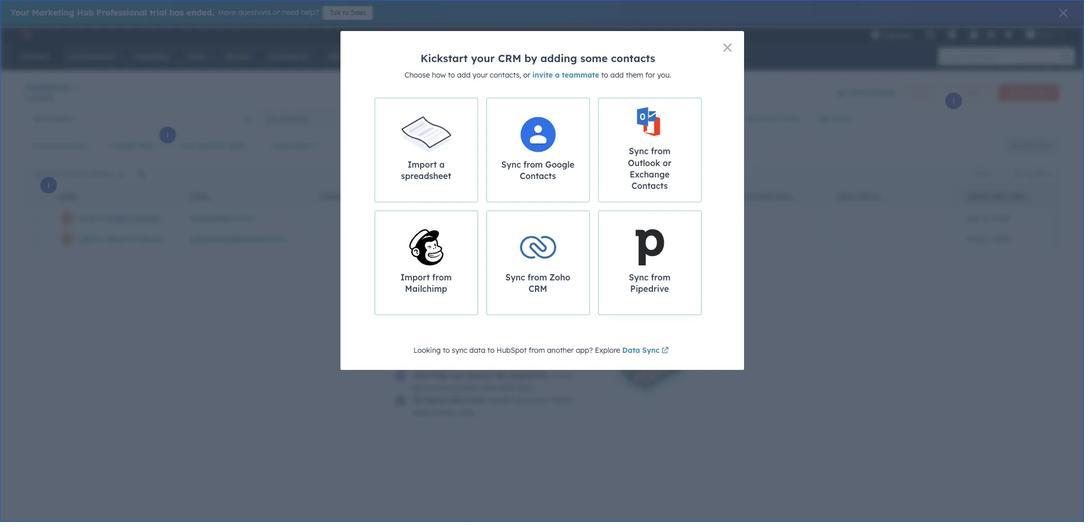 Task type: vqa. For each thing, say whether or not it's contained in the screenshot.
management
no



Task type: locate. For each thing, give the bounding box(es) containing it.
i down contact owner popup button
[[48, 181, 50, 190]]

0 horizontal spatial owner
[[62, 141, 85, 150]]

press to sort. image for phone number
[[424, 192, 428, 200]]

0 horizontal spatial contact
[[32, 141, 60, 150]]

your left contacts,
[[473, 70, 488, 80]]

2 press to sort. element from the left
[[294, 192, 298, 201]]

2 horizontal spatial contacts
[[632, 181, 668, 191]]

unassigned for bh@hubspot.com
[[450, 214, 490, 223]]

primary company
[[578, 193, 641, 201]]

0 horizontal spatial add
[[394, 310, 415, 323]]

lead left "status"
[[271, 141, 289, 150]]

0 vertical spatial lead
[[271, 141, 289, 150]]

0 horizontal spatial last
[[181, 141, 196, 150]]

close image
[[1060, 9, 1068, 17], [723, 43, 732, 52]]

create for create contact
[[1007, 88, 1027, 96]]

a inside import a spreadsheet
[[440, 159, 445, 170]]

settings image
[[987, 30, 996, 40]]

data right explore
[[623, 346, 640, 355]]

(sample up maria johnson (sample contact) link
[[135, 214, 165, 223]]

2023 for emailmaria@hubspot.com
[[993, 235, 1010, 244]]

your up contacts,
[[471, 52, 495, 65]]

0 horizontal spatial i
[[48, 181, 50, 190]]

0 vertical spatial i
[[953, 96, 955, 106]]

owner inside popup button
[[62, 141, 85, 150]]

sep for emailmaria@hubspot.com
[[967, 235, 980, 244]]

help image
[[970, 31, 979, 40]]

unassigned inside button
[[499, 114, 539, 123]]

2 vertical spatial i button
[[40, 177, 57, 194]]

data up every
[[448, 396, 465, 405]]

1 vertical spatial sep
[[967, 235, 980, 244]]

import inside button
[[963, 88, 984, 96]]

crm inside sync from zoho crm
[[529, 284, 547, 294]]

1 press to sort. element from the left
[[165, 192, 169, 201]]

looking
[[414, 346, 441, 355]]

pagination navigation
[[463, 254, 557, 267]]

contacts up 'them'
[[611, 52, 656, 65]]

sync from pipedrive link
[[598, 211, 702, 315]]

import up mailchimp
[[401, 272, 430, 282]]

menu
[[864, 26, 1072, 42]]

1 vertical spatial 21,
[[982, 235, 991, 244]]

unassigned button for bh@hubspot.com
[[437, 208, 566, 229]]

with
[[481, 383, 495, 392]]

from up pipedrive
[[651, 272, 671, 282]]

crm up organize
[[529, 284, 547, 294]]

search image
[[1063, 53, 1070, 60]]

contacts,
[[490, 70, 521, 80]]

date down all contacts button
[[138, 141, 154, 150]]

business up work
[[449, 383, 479, 392]]

last inside popup button
[[181, 141, 196, 150]]

2 press to sort. image from the left
[[553, 192, 557, 200]]

0 horizontal spatial add
[[457, 70, 471, 80]]

advanced
[[351, 141, 387, 150]]

create
[[1007, 88, 1027, 96], [111, 141, 135, 150], [967, 193, 991, 201]]

0 horizontal spatial and
[[517, 396, 530, 405]]

1 horizontal spatial contact owner
[[449, 193, 505, 201]]

data right file
[[470, 346, 486, 355]]

1 vertical spatial data
[[448, 396, 465, 405]]

0 vertical spatial data
[[470, 346, 486, 355]]

trial
[[150, 7, 167, 18]]

press to sort. element for contact owner
[[553, 192, 557, 201]]

0 horizontal spatial crm
[[498, 52, 522, 65]]

0 vertical spatial create
[[1007, 88, 1027, 96]]

notifications button
[[1000, 26, 1018, 42]]

crm up contacts,
[[498, 52, 522, 65]]

2 horizontal spatial i button
[[946, 93, 962, 109]]

choose how to add your contacts, or invite a teammate to add them for you.
[[405, 70, 672, 80]]

1 vertical spatial a
[[440, 159, 445, 170]]

phone
[[319, 193, 342, 201]]

contact
[[32, 141, 60, 150], [449, 193, 479, 201]]

1 vertical spatial add
[[394, 310, 415, 323]]

and inside needed, and we're here to help at every step.
[[517, 396, 530, 405]]

press to sort. image down sync from google contacts
[[553, 192, 557, 200]]

sync inside sync from zoho crm
[[506, 272, 525, 282]]

3 press to sort. image from the left
[[812, 192, 816, 200]]

last left "activity"
[[708, 193, 723, 201]]

contacts inside button
[[541, 114, 571, 123]]

last
[[181, 141, 196, 150], [708, 193, 723, 201]]

contacts banner
[[25, 79, 1060, 108]]

the up clean
[[495, 371, 507, 380]]

i for the i button to the top
[[953, 96, 955, 106]]

i down all contacts button
[[167, 130, 169, 140]]

the left explore
[[569, 346, 580, 355]]

view for add
[[762, 114, 779, 123]]

from inside sync from outlook or exchange contacts
[[651, 146, 671, 156]]

press to sort. element for last activity date (edt)
[[812, 192, 816, 201]]

0 vertical spatial owner
[[62, 141, 85, 150]]

calling icon image
[[926, 30, 935, 39]]

add inside add more contacts to organize and identify promising leads
[[394, 310, 415, 323]]

2 vertical spatial a
[[442, 346, 446, 355]]

from inside sync from pipedrive
[[651, 272, 671, 282]]

0 horizontal spatial view
[[762, 114, 779, 123]]

2 sep from the top
[[967, 235, 980, 244]]

1 vertical spatial unassigned
[[450, 214, 490, 223]]

to left organize
[[496, 310, 506, 323]]

sync from outlook or exchange contacts
[[628, 146, 672, 191]]

4 press to sort. element from the left
[[553, 192, 557, 201]]

1 horizontal spatial i
[[167, 130, 169, 140]]

2 21, from the top
[[982, 235, 991, 244]]

import a spreadsheet link
[[375, 98, 478, 202]]

1 21, from the top
[[982, 214, 991, 223]]

and up another
[[558, 310, 578, 323]]

from inside import from mailchimp
[[432, 272, 452, 282]]

all down 2 records
[[33, 114, 41, 123]]

(edt) right "activity"
[[776, 193, 793, 201]]

0 horizontal spatial contact owner
[[32, 141, 85, 150]]

1 horizontal spatial lead
[[837, 193, 854, 201]]

import up the 'other'
[[413, 346, 439, 355]]

press to sort. image left phone
[[294, 192, 298, 200]]

contact down spreadsheet at the top of page
[[449, 193, 479, 201]]

1 sep from the top
[[967, 214, 980, 223]]

i button right create date
[[159, 127, 176, 143]]

unassigned for emailmaria@hubspot.com
[[450, 235, 490, 244]]

Sync from Outlook or Exchange Contacts checkbox
[[598, 98, 702, 202]]

more
[[418, 310, 445, 323]]

contacts inside dialog
[[611, 52, 656, 65]]

1 vertical spatial contact
[[449, 193, 479, 201]]

help down no
[[413, 408, 428, 417]]

your down file
[[452, 358, 467, 368]]

1 vertical spatial i button
[[159, 127, 176, 143]]

from up mailchimp
[[432, 272, 452, 282]]

to right talk on the left
[[343, 9, 349, 17]]

1 vertical spatial business
[[449, 383, 479, 392]]

1 horizontal spatial view
[[1038, 141, 1051, 149]]

sync for sync from zoho crm
[[506, 272, 525, 282]]

2 add from the left
[[611, 70, 624, 80]]

business
[[469, 358, 499, 368], [449, 383, 479, 392]]

we're
[[532, 396, 549, 405]]

sync down "promising"
[[452, 346, 468, 355]]

0 vertical spatial crm
[[498, 52, 522, 65]]

add left 'them'
[[611, 70, 624, 80]]

0 vertical spatial the
[[569, 346, 580, 355]]

add left (3/5)
[[746, 114, 760, 123]]

press to sort. element for email
[[294, 192, 298, 201]]

1 date from the left
[[758, 193, 774, 201]]

0 horizontal spatial lead
[[271, 141, 289, 150]]

create down all contacts button
[[111, 141, 135, 150]]

0 vertical spatial add
[[746, 114, 760, 123]]

(sample down brian halligan (sample contact) link
[[136, 235, 166, 244]]

sync inside sync from pipedrive
[[629, 272, 649, 282]]

3 press to sort. element from the left
[[424, 192, 428, 201]]

0 horizontal spatial the
[[495, 371, 507, 380]]

1 2023 from the top
[[993, 214, 1010, 223]]

press to sort. image
[[165, 192, 169, 200], [424, 192, 428, 200], [812, 192, 816, 200], [941, 192, 945, 200]]

1 horizontal spatial date
[[992, 193, 1009, 201]]

all left views
[[819, 114, 828, 123]]

1 horizontal spatial data
[[470, 346, 486, 355]]

data for data sync
[[623, 346, 640, 355]]

lead
[[271, 141, 289, 150], [837, 193, 854, 201]]

1 horizontal spatial crm
[[529, 284, 547, 294]]

2 2023 from the top
[[993, 235, 1010, 244]]

to right here
[[568, 396, 575, 405]]

contact) down email
[[167, 214, 198, 223]]

bh@hubspot.com button
[[178, 208, 308, 229]]

0 horizontal spatial i button
[[40, 177, 57, 194]]

1 vertical spatial last
[[708, 193, 723, 201]]

contacts down the exchange
[[632, 181, 668, 191]]

press to sort. image
[[294, 192, 298, 200], [553, 192, 557, 200]]

all contacts button
[[25, 108, 258, 129]]

0 horizontal spatial (edt)
[[776, 193, 793, 201]]

0 vertical spatial and
[[558, 310, 578, 323]]

all inside button
[[33, 114, 41, 123]]

import inside import a spreadsheet
[[408, 159, 437, 170]]

1 horizontal spatial data
[[849, 88, 867, 97]]

21, for bh@hubspot.com
[[982, 214, 991, 223]]

notifications image
[[1004, 31, 1014, 40]]

you inside so you grow your business with clean data.
[[561, 371, 573, 380]]

view inside popup button
[[762, 114, 779, 123]]

1 vertical spatial view
[[1038, 141, 1051, 149]]

5 press to sort. element from the left
[[812, 192, 816, 201]]

add for add view (3/5)
[[746, 114, 760, 123]]

calling icon button
[[922, 27, 940, 41]]

date right activity
[[228, 141, 245, 150]]

2 date from the left
[[992, 193, 1009, 201]]

or left need
[[273, 8, 280, 17]]

status
[[856, 193, 879, 201]]

1 press to sort. image from the left
[[294, 192, 298, 200]]

1 all from the left
[[819, 114, 828, 123]]

0 horizontal spatial date
[[138, 141, 154, 150]]

needed, and we're here to help at every step.
[[413, 396, 575, 417]]

add inside popup button
[[746, 114, 760, 123]]

1 vertical spatial owner
[[480, 193, 505, 201]]

organize
[[509, 310, 555, 323]]

help inside needed, and we're here to help at every step.
[[413, 408, 428, 417]]

2 sep 21, 2023 from the top
[[967, 235, 1010, 244]]

lead for lead status
[[837, 193, 854, 201]]

johnson
[[103, 235, 134, 244]]

outlook
[[628, 158, 661, 168]]

press to sort. element for phone number
[[424, 192, 428, 201]]

Import a spreadsheet checkbox
[[375, 98, 478, 202]]

a left file
[[442, 346, 446, 355]]

hubspot
[[497, 346, 527, 355]]

last left activity
[[181, 141, 196, 150]]

business up we'll help you remove the duplicates,
[[469, 358, 499, 368]]

0 horizontal spatial create
[[111, 141, 135, 150]]

i for the i button to the bottom
[[48, 181, 50, 190]]

sync up pipedrive
[[629, 272, 649, 282]]

or inside sync from outlook or exchange contacts
[[663, 158, 672, 168]]

actions button
[[902, 84, 948, 101]]

sync up remove
[[472, 346, 488, 355]]

a right 'invite'
[[555, 70, 560, 80]]

email
[[190, 193, 210, 201]]

search button
[[1058, 48, 1075, 65]]

import down search hubspot search field
[[963, 88, 984, 96]]

contacts up import a file or sync contacts
[[448, 310, 492, 323]]

0 horizontal spatial date
[[758, 193, 774, 201]]

questions
[[238, 8, 271, 17]]

sync for sync from google contacts
[[502, 159, 521, 170]]

emailmaria@hubspot.com link
[[191, 235, 286, 244]]

2 vertical spatial create
[[967, 193, 991, 201]]

unassigned button for emailmaria@hubspot.com
[[437, 229, 566, 250]]

hubspot image
[[19, 28, 31, 40]]

to inside needed, and we're here to help at every step.
[[568, 396, 575, 405]]

1 horizontal spatial date
[[228, 141, 245, 150]]

data inside data sync link
[[623, 346, 640, 355]]

6 press to sort. element from the left
[[941, 192, 945, 201]]

lead inside popup button
[[271, 141, 289, 150]]

0 horizontal spatial sync
[[452, 346, 468, 355]]

data
[[849, 88, 867, 97], [623, 346, 640, 355]]

1 sync from the left
[[452, 346, 468, 355]]

your up fancy
[[432, 383, 447, 392]]

date right "activity"
[[758, 193, 774, 201]]

2 you from the left
[[561, 371, 573, 380]]

contacts down google
[[520, 171, 556, 181]]

(edt) down edit
[[1011, 193, 1027, 201]]

to left 'hubspot'
[[488, 346, 495, 355]]

1 unassigned button from the top
[[437, 208, 566, 229]]

2 sync from the left
[[472, 346, 488, 355]]

Sync from Zoho CRM checkbox
[[486, 211, 590, 315]]

business inside the directly from the other apps your business uses.
[[469, 358, 499, 368]]

talk to sales button
[[323, 6, 373, 20]]

or up the exchange
[[663, 158, 672, 168]]

1 vertical spatial and
[[517, 396, 530, 405]]

i right actions popup button
[[953, 96, 955, 106]]

sync inside kickstart your crm by adding some contacts dialog
[[452, 346, 468, 355]]

sep 21, 2023 for bh@hubspot.com
[[967, 214, 1010, 223]]

1 vertical spatial close image
[[723, 43, 732, 52]]

0 horizontal spatial you
[[450, 371, 464, 380]]

from inside sync from google contacts
[[524, 159, 543, 170]]

date down export button at the right top
[[992, 193, 1009, 201]]

1 vertical spatial create
[[111, 141, 135, 150]]

a for import a spreadsheet
[[440, 159, 445, 170]]

1 date from the left
[[138, 141, 154, 150]]

data inside data quality button
[[849, 88, 867, 97]]

1 horizontal spatial the
[[569, 346, 580, 355]]

from up outlook
[[651, 146, 671, 156]]

from inside the directly from the other apps your business uses.
[[551, 346, 567, 355]]

help button
[[965, 26, 983, 42]]

add right how
[[457, 70, 471, 80]]

company
[[609, 193, 641, 201]]

0 vertical spatial contact)
[[167, 214, 198, 223]]

your inside the directly from the other apps your business uses.
[[452, 358, 467, 368]]

marketplaces button
[[942, 26, 963, 42]]

to
[[343, 9, 349, 17], [448, 70, 455, 80], [601, 70, 609, 80], [496, 310, 506, 323], [443, 346, 450, 355], [488, 346, 495, 355], [568, 396, 575, 405]]

i button
[[946, 93, 962, 109], [159, 127, 176, 143], [40, 177, 57, 194]]

2 unassigned button from the top
[[437, 229, 566, 250]]

from left another
[[529, 346, 545, 355]]

contacts up records
[[25, 81, 71, 94]]

app?
[[576, 346, 593, 355]]

kickstart your crm by adding some contacts
[[421, 52, 656, 65]]

1 vertical spatial 2023
[[993, 235, 1010, 244]]

a up spreadsheet at the top of page
[[440, 159, 445, 170]]

1 horizontal spatial create
[[967, 193, 991, 201]]

1 horizontal spatial add
[[611, 70, 624, 80]]

data left the 'quality'
[[849, 88, 867, 97]]

choose
[[405, 70, 430, 80]]

create left contact
[[1007, 88, 1027, 96]]

sync left link opens in a new window image
[[643, 346, 660, 355]]

view inside button
[[1038, 141, 1051, 149]]

2 date from the left
[[228, 141, 245, 150]]

unassigned
[[499, 114, 539, 123], [450, 214, 490, 223], [450, 235, 490, 244]]

0 horizontal spatial press to sort. image
[[294, 192, 298, 200]]

contact down all contacts
[[32, 141, 60, 150]]

date inside popup button
[[228, 141, 245, 150]]

sync inside sync from outlook or exchange contacts
[[629, 146, 649, 156]]

1 horizontal spatial add
[[746, 114, 760, 123]]

export button
[[967, 167, 1000, 180]]

date
[[138, 141, 154, 150], [228, 141, 245, 150]]

1 vertical spatial sep 21, 2023
[[967, 235, 1010, 244]]

0 vertical spatial sep
[[967, 214, 980, 223]]

1 vertical spatial crm
[[529, 284, 547, 294]]

import for import a spreadsheet
[[408, 159, 437, 170]]

we'll
[[413, 371, 430, 380]]

0 vertical spatial last
[[181, 141, 196, 150]]

1 horizontal spatial help
[[433, 371, 448, 380]]

you right so
[[561, 371, 573, 380]]

hubspot link
[[12, 28, 39, 40]]

2 records
[[25, 94, 53, 102]]

your inside so you grow your business with clean data.
[[432, 383, 447, 392]]

per
[[574, 256, 587, 265]]

add left more
[[394, 310, 415, 323]]

sep
[[967, 214, 980, 223], [967, 235, 980, 244]]

2 press to sort. image from the left
[[424, 192, 428, 200]]

duplicates,
[[509, 371, 549, 380]]

or
[[273, 8, 280, 17], [524, 70, 531, 80], [663, 158, 672, 168], [462, 346, 470, 355]]

sync up outlook
[[629, 146, 649, 156]]

advanced filters (0) button
[[334, 135, 430, 156]]

1 sep 21, 2023 from the top
[[967, 214, 1010, 223]]

from inside sync from zoho crm
[[528, 272, 547, 282]]

1 vertical spatial help
[[413, 408, 428, 417]]

2 vertical spatial unassigned
[[450, 235, 490, 244]]

contacts button
[[25, 80, 80, 95]]

2 vertical spatial i
[[48, 181, 50, 190]]

1 vertical spatial i
[[167, 130, 169, 140]]

emailmaria@hubspot.com button
[[178, 229, 308, 250]]

1 press to sort. image from the left
[[165, 192, 169, 200]]

maria
[[80, 235, 101, 244]]

contacts down records
[[43, 114, 73, 123]]

0 horizontal spatial contacts
[[25, 81, 71, 94]]

primary company column header
[[566, 185, 696, 208]]

1 horizontal spatial all
[[819, 114, 828, 123]]

link opens in a new window image
[[662, 345, 669, 358]]

0 vertical spatial 2023
[[993, 214, 1010, 223]]

some
[[581, 52, 608, 65]]

last for last activity date (edt)
[[708, 193, 723, 201]]

brian halligan (sample contact) link
[[80, 214, 198, 223]]

you left remove
[[450, 371, 464, 380]]

i button right actions
[[946, 93, 962, 109]]

4 press to sort. image from the left
[[941, 192, 945, 200]]

contacts inside popup button
[[25, 81, 71, 94]]

and down "data."
[[517, 396, 530, 405]]

0 vertical spatial (sample
[[135, 214, 165, 223]]

ended.
[[187, 7, 214, 18]]

directly from the other apps your business uses.
[[413, 346, 580, 368]]

1 horizontal spatial contact
[[449, 193, 479, 201]]

i button left name
[[40, 177, 57, 194]]

contacts down "contacts" banner
[[541, 114, 571, 123]]

to inside add more contacts to organize and identify promising leads
[[496, 310, 506, 323]]

unassigned contacts
[[499, 114, 571, 123]]

0 vertical spatial view
[[762, 114, 779, 123]]

0 vertical spatial contact
[[32, 141, 60, 150]]

1 vertical spatial data
[[623, 346, 640, 355]]

0 vertical spatial unassigned
[[499, 114, 539, 123]]

1 horizontal spatial sync
[[472, 346, 488, 355]]

contacts up uses.
[[491, 346, 522, 355]]

21, for emailmaria@hubspot.com
[[982, 235, 991, 244]]

1 horizontal spatial contacts
[[520, 171, 556, 181]]

1 horizontal spatial last
[[708, 193, 723, 201]]

0 horizontal spatial help
[[413, 408, 428, 417]]

contacts inside add more contacts to organize and identify promising leads
[[448, 310, 492, 323]]

menu item
[[919, 26, 921, 42]]

import up spreadsheet at the top of page
[[408, 159, 437, 170]]

help down apps
[[433, 371, 448, 380]]

from right the directly
[[551, 346, 567, 355]]

1 vertical spatial lead
[[837, 193, 854, 201]]

sync down google contacts logo
[[502, 159, 521, 170]]

from left google
[[524, 159, 543, 170]]

owner
[[62, 141, 85, 150], [480, 193, 505, 201]]

create inside 'popup button'
[[111, 141, 135, 150]]

0 vertical spatial data
[[849, 88, 867, 97]]

zoho
[[550, 272, 571, 282]]

view left (3/5)
[[762, 114, 779, 123]]

sync inside sync from google contacts
[[502, 159, 521, 170]]

no
[[413, 396, 424, 405]]

view right save
[[1038, 141, 1051, 149]]

2 horizontal spatial i
[[953, 96, 955, 106]]

last for last activity date
[[181, 141, 196, 150]]

0 horizontal spatial all
[[33, 114, 41, 123]]

create inside button
[[1007, 88, 1027, 96]]

import inside import from mailchimp
[[401, 272, 430, 282]]

lead left status
[[837, 193, 854, 201]]

import
[[963, 88, 984, 96], [408, 159, 437, 170], [401, 272, 430, 282], [413, 346, 439, 355]]

contacts right my
[[278, 114, 308, 123]]

press to sort. element
[[165, 192, 169, 201], [294, 192, 298, 201], [424, 192, 428, 201], [553, 192, 557, 201], [812, 192, 816, 201], [941, 192, 945, 201]]

from down next button
[[528, 272, 547, 282]]

contact owner
[[32, 141, 85, 150], [449, 193, 505, 201]]

sync for sync from outlook or exchange contacts
[[629, 146, 649, 156]]

1 horizontal spatial and
[[558, 310, 578, 323]]

contact) down 'bh@hubspot.com' link at top left
[[168, 235, 200, 244]]

contact
[[1029, 88, 1051, 96]]

create down export button at the right top
[[967, 193, 991, 201]]

2 all from the left
[[33, 114, 41, 123]]

sync down pagination navigation
[[506, 272, 525, 282]]

the inside the directly from the other apps your business uses.
[[569, 346, 580, 355]]

1 horizontal spatial you
[[561, 371, 573, 380]]

leads
[[493, 323, 520, 336]]



Task type: describe. For each thing, give the bounding box(es) containing it.
google contacts logo image
[[520, 116, 556, 153]]

marketplaces image
[[948, 31, 957, 40]]

to right how
[[448, 70, 455, 80]]

press to sort. image for contact owner
[[553, 192, 557, 200]]

a for import a file or sync contacts
[[442, 346, 446, 355]]

page
[[589, 256, 607, 265]]

from for the
[[551, 346, 567, 355]]

sales
[[351, 9, 366, 17]]

mailchimp
[[405, 284, 447, 294]]

import a spreadsheet
[[401, 159, 451, 181]]

outlook and exchange logo image
[[633, 106, 667, 139]]

hub
[[77, 7, 94, 18]]

import for import from mailchimp
[[401, 272, 430, 282]]

activity
[[725, 193, 756, 201]]

my contacts
[[266, 114, 308, 123]]

and inside add more contacts to organize and identify promising leads
[[558, 310, 578, 323]]

help?
[[301, 8, 319, 17]]

actions
[[911, 88, 933, 96]]

views
[[830, 114, 851, 123]]

1 add from the left
[[457, 70, 471, 80]]

sep 21, 2023 for emailmaria@hubspot.com
[[967, 235, 1010, 244]]

sync from google contacts
[[502, 159, 575, 181]]

invite
[[533, 70, 553, 80]]

upgrade
[[883, 31, 912, 39]]

all contacts
[[33, 114, 73, 123]]

or left 'invite'
[[524, 70, 531, 80]]

my
[[266, 114, 276, 123]]

so you grow your business with clean data.
[[413, 371, 573, 392]]

Search HubSpot search field
[[939, 48, 1066, 65]]

0 vertical spatial a
[[555, 70, 560, 80]]

clean
[[497, 383, 515, 392]]

sync from google contacts link
[[486, 98, 590, 202]]

press to sort. image for last activity date (edt)
[[812, 192, 816, 200]]

1 (edt) from the left
[[776, 193, 793, 201]]

to up apps
[[443, 346, 450, 355]]

1 horizontal spatial i button
[[159, 127, 176, 143]]

from for pipedrive
[[651, 272, 671, 282]]

lead for lead status
[[271, 141, 289, 150]]

we'll help you remove the duplicates,
[[413, 371, 549, 380]]

business inside so you grow your business with clean data.
[[449, 383, 479, 392]]

from for google
[[524, 159, 543, 170]]

0 horizontal spatial data
[[448, 396, 465, 405]]

1 you from the left
[[450, 371, 464, 380]]

activity
[[198, 141, 226, 150]]

import for import
[[963, 88, 984, 96]]

save
[[1022, 141, 1036, 149]]

menu containing music
[[864, 26, 1072, 42]]

import button
[[954, 84, 992, 101]]

press to sort. image for lead status
[[941, 192, 945, 200]]

name
[[58, 193, 77, 201]]

1 horizontal spatial close image
[[1060, 9, 1068, 17]]

(sample for halligan
[[135, 214, 165, 223]]

add for add more contacts to organize and identify promising leads
[[394, 310, 415, 323]]

google
[[546, 159, 575, 170]]

1 vertical spatial the
[[495, 371, 507, 380]]

or right file
[[462, 346, 470, 355]]

them
[[626, 70, 644, 80]]

to down the some
[[601, 70, 609, 80]]

all for all views
[[819, 114, 828, 123]]

talk to sales
[[330, 9, 366, 17]]

create date button
[[105, 135, 168, 156]]

create contact button
[[999, 84, 1060, 101]]

for
[[646, 70, 655, 80]]

1 horizontal spatial owner
[[480, 193, 505, 201]]

fancy
[[426, 396, 446, 405]]

your marketing hub professional trial has ended. have questions or need help?
[[10, 7, 319, 18]]

greg robinson image
[[1026, 30, 1035, 39]]

your
[[10, 7, 29, 18]]

at
[[430, 408, 437, 417]]

import for import a file or sync contacts
[[413, 346, 439, 355]]

Sync from Pipedrive checkbox
[[598, 211, 702, 315]]

contact owner button
[[25, 135, 98, 156]]

contact inside popup button
[[32, 141, 60, 150]]

exchange
[[630, 169, 670, 180]]

data.
[[517, 383, 535, 392]]

lead status button
[[265, 135, 328, 156]]

contact) for emailmaria@hubspot.com
[[168, 235, 200, 244]]

create for create date (edt)
[[967, 193, 991, 201]]

from for outlook
[[651, 146, 671, 156]]

0 vertical spatial help
[[433, 371, 448, 380]]

press to sort. element for lead status
[[941, 192, 945, 201]]

prev
[[483, 256, 499, 265]]

upgrade image
[[871, 31, 880, 40]]

Search name, phone, email addresses, or company search field
[[27, 164, 153, 183]]

data for data quality
[[849, 88, 867, 97]]

view for save
[[1038, 141, 1051, 149]]

Sync from Google Contacts checkbox
[[486, 98, 590, 202]]

press to sort. image for email
[[294, 192, 298, 200]]

2023 for bh@hubspot.com
[[993, 214, 1010, 223]]

another
[[547, 346, 574, 355]]

data quality
[[849, 88, 896, 97]]

maria johnson (sample contact)
[[80, 235, 200, 244]]

from for mailchimp
[[432, 272, 452, 282]]

invite a teammate button
[[533, 70, 599, 80]]

i for the middle the i button
[[167, 130, 169, 140]]

save view button
[[1004, 137, 1060, 154]]

prev button
[[463, 254, 503, 267]]

contact) for bh@hubspot.com
[[167, 214, 198, 223]]

lead status
[[837, 193, 879, 201]]

bh@hubspot.com
[[191, 214, 254, 223]]

link opens in a new window image
[[662, 347, 669, 355]]

create contact
[[1007, 88, 1051, 96]]

looking to sync data to hubspot from another app? explore
[[414, 346, 623, 355]]

contacts inside sync from google contacts
[[520, 171, 556, 181]]

contacts inside sync from outlook or exchange contacts
[[632, 181, 668, 191]]

sep for bh@hubspot.com
[[967, 214, 980, 223]]

pipedrive
[[631, 284, 669, 294]]

work
[[467, 396, 485, 405]]

all for all contacts
[[33, 114, 41, 123]]

how
[[432, 70, 446, 80]]

to inside 'button'
[[343, 9, 349, 17]]

grow
[[413, 383, 430, 392]]

date inside 'popup button'
[[138, 141, 154, 150]]

needed,
[[487, 396, 515, 405]]

create for create date
[[111, 141, 135, 150]]

0 vertical spatial i button
[[946, 93, 962, 109]]

(sample for johnson
[[136, 235, 166, 244]]

advanced filters (0)
[[351, 141, 423, 150]]

last activity date (edt)
[[708, 193, 793, 201]]

(3/5)
[[781, 114, 799, 123]]

music
[[1037, 30, 1056, 38]]

professional
[[96, 7, 147, 18]]

marketing
[[32, 7, 74, 18]]

0 horizontal spatial close image
[[723, 43, 732, 52]]

from for zoho
[[528, 272, 547, 282]]

or inside your marketing hub professional trial has ended. have questions or need help?
[[273, 8, 280, 17]]

import from mailchimp link
[[375, 211, 478, 315]]

Import from Mailchimp checkbox
[[375, 211, 478, 315]]

directly
[[524, 346, 549, 355]]

teammate
[[562, 70, 599, 80]]

2
[[25, 94, 28, 102]]

need
[[282, 8, 299, 17]]

lead status
[[271, 141, 314, 150]]

2 (edt) from the left
[[1011, 193, 1027, 201]]

step.
[[459, 408, 476, 417]]

create date
[[111, 141, 154, 150]]

my contacts button
[[258, 108, 491, 129]]

kickstart
[[421, 52, 468, 65]]

data sync link
[[623, 345, 671, 358]]

sync from zoho crm
[[506, 272, 571, 294]]

brian
[[80, 214, 100, 223]]

have
[[218, 8, 236, 17]]

all views link
[[812, 108, 857, 129]]

contact owner inside popup button
[[32, 141, 85, 150]]

phone number
[[319, 193, 371, 201]]

kickstart your crm by adding some contacts dialog
[[340, 31, 744, 370]]

records
[[30, 94, 53, 102]]

filters
[[389, 141, 410, 150]]

create date (edt)
[[967, 193, 1027, 201]]

next
[[518, 256, 535, 265]]

data sync
[[623, 346, 660, 355]]

data inside kickstart your crm by adding some contacts dialog
[[470, 346, 486, 355]]

sync for sync from pipedrive
[[629, 272, 649, 282]]



